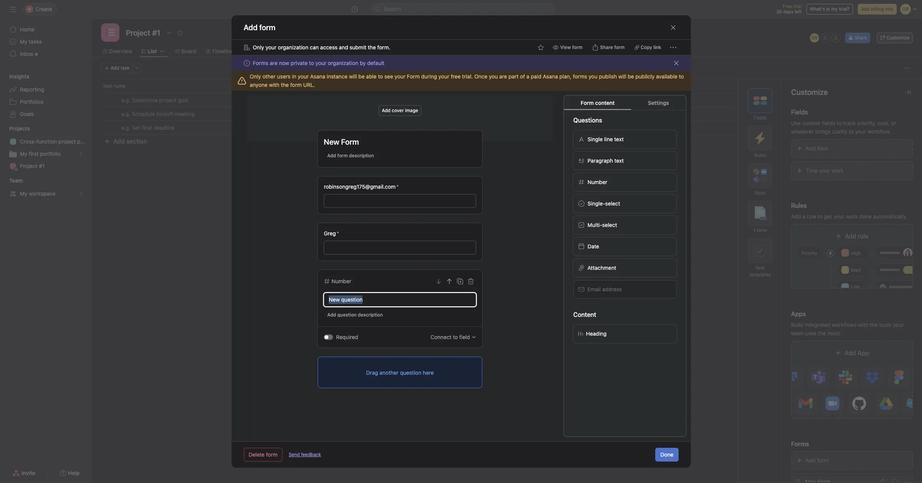 Task type: describe. For each thing, give the bounding box(es) containing it.
1 vertical spatial customize
[[792, 88, 829, 97]]

goals link
[[5, 108, 87, 120]]

feedback
[[301, 452, 321, 458]]

hide sidebar image
[[10, 6, 16, 12]]

form for view form
[[573, 44, 583, 50]]

gr
[[812, 35, 818, 41]]

heading
[[586, 331, 607, 337]]

search
[[384, 6, 401, 12]]

2 text from the top
[[615, 157, 624, 164]]

overview link
[[103, 47, 132, 56]]

done
[[661, 452, 674, 458]]

messages
[[369, 48, 394, 54]]

email address
[[588, 286, 622, 293]]

your left free
[[439, 73, 450, 80]]

questions
[[574, 117, 602, 124]]

* for greg *
[[337, 230, 339, 237]]

add cover image button
[[379, 105, 422, 116]]

greg
[[324, 230, 336, 237]]

copy form link image
[[891, 479, 898, 483]]

the down integrated
[[819, 330, 827, 337]]

0 horizontal spatial form
[[341, 138, 359, 146]]

insights element
[[0, 70, 92, 122]]

project #1 link
[[5, 160, 87, 172]]

url.
[[303, 82, 315, 88]]

only for only your organization can access and submit the form.
[[253, 44, 264, 51]]

reporting
[[20, 86, 44, 93]]

content
[[574, 311, 596, 318]]

address
[[602, 286, 622, 293]]

free
[[783, 3, 793, 9]]

rule
[[807, 213, 817, 220]]

add for add section
[[113, 138, 125, 145]]

select for single-
[[605, 200, 620, 207]]

by
[[360, 60, 366, 66]]

single-
[[588, 200, 606, 207]]

track
[[844, 120, 857, 126]]

submit
[[350, 44, 367, 51]]

free
[[451, 73, 461, 80]]

invite
[[21, 470, 35, 477]]

0 vertical spatial are
[[270, 60, 278, 66]]

add for add question description
[[327, 312, 336, 318]]

timeline link
[[206, 47, 233, 56]]

connect to field
[[431, 334, 470, 341]]

Question name text field
[[324, 293, 476, 307]]

to right private
[[309, 60, 314, 66]]

publicly
[[636, 73, 655, 80]]

add question description button
[[324, 310, 386, 321]]

clarity
[[833, 128, 848, 135]]

form for add form
[[818, 457, 829, 464]]

dashboard
[[326, 48, 353, 54]]

add rule
[[846, 233, 869, 240]]

time your work
[[806, 167, 844, 174]]

team
[[9, 177, 23, 184]]

1 text from the top
[[615, 136, 624, 143]]

portfolio
[[40, 151, 61, 157]]

portfolios
[[20, 98, 44, 105]]

instance
[[327, 73, 348, 80]]

list
[[148, 48, 157, 54]]

1 horizontal spatial add to starred image
[[538, 44, 544, 51]]

and
[[339, 44, 348, 51]]

add billing info button
[[858, 4, 898, 15]]

automatically.
[[874, 213, 908, 220]]

form inside only other users in your asana instance will be able to see your form during your free trial.  once you are part of a paid asana plan, forms you publish will be publicly available to anyone with the form url.
[[290, 82, 302, 88]]

form.
[[378, 44, 391, 51]]

view form
[[561, 44, 583, 50]]

my first portfolio link
[[5, 148, 87, 160]]

anyone
[[250, 82, 268, 88]]

connect
[[431, 334, 452, 341]]

goals
[[20, 111, 34, 117]]

1 vertical spatial apps
[[792, 311, 807, 318]]

add form
[[244, 23, 276, 32]]

what's
[[811, 6, 826, 12]]

time your work button
[[792, 161, 914, 180]]

customize inside dropdown button
[[887, 35, 910, 41]]

description for add form description
[[349, 153, 374, 159]]

workflow.
[[868, 128, 892, 135]]

link
[[654, 44, 662, 50]]

home link
[[5, 23, 87, 36]]

paragraph
[[588, 157, 613, 164]]

task for task templates
[[756, 265, 766, 271]]

or
[[892, 120, 897, 126]]

project
[[58, 138, 76, 145]]

priority,
[[858, 120, 877, 126]]

the left form.
[[368, 44, 376, 51]]

add field
[[806, 145, 828, 152]]

field inside 'button'
[[818, 145, 828, 152]]

view
[[561, 44, 571, 50]]

switch inside add form "dialog"
[[324, 335, 333, 340]]

done
[[860, 213, 872, 220]]

invite button
[[7, 467, 40, 480]]

add for add form description
[[327, 153, 336, 159]]

2 asana from the left
[[543, 73, 558, 80]]

your up the date in the left of the page
[[395, 73, 406, 80]]

2 be from the left
[[628, 73, 634, 80]]

to left see
[[378, 73, 383, 80]]

calendar
[[249, 48, 271, 54]]

default
[[368, 60, 385, 66]]

add for add a rule to get your work done automatically.
[[792, 213, 802, 220]]

search list box
[[371, 3, 555, 15]]

what's in my trial?
[[811, 6, 850, 12]]

to down the close icon
[[679, 73, 684, 80]]

my tasks link
[[5, 36, 87, 48]]

0 vertical spatial apps
[[755, 190, 766, 196]]

my for my workspace
[[20, 190, 27, 197]]

workspace
[[29, 190, 56, 197]]

in inside only other users in your asana instance will be able to see your form during your free trial.  once you are part of a paid asana plan, forms you publish will be publicly available to anyone with the form url.
[[292, 73, 297, 80]]

to left get
[[818, 213, 823, 220]]

my workspace link
[[5, 188, 87, 200]]

to up clarity
[[838, 120, 843, 126]]

robinsongreg175@gmail.com
[[324, 183, 396, 190]]

2 you from the left
[[589, 73, 598, 80]]

add cover image
[[382, 108, 418, 113]]

content
[[596, 100, 615, 106]]

calendar link
[[242, 47, 271, 56]]

brings
[[816, 128, 831, 135]]

are inside only other users in your asana instance will be able to see your form during your free trial.  once you are part of a paid asana plan, forms you publish will be publicly available to anyone with the form url.
[[500, 73, 507, 80]]

gr button
[[810, 33, 820, 43]]

once
[[475, 73, 488, 80]]

add for add billing info
[[862, 6, 870, 12]]

single
[[588, 136, 603, 143]]

task templates
[[750, 265, 771, 278]]

left
[[795, 9, 803, 15]]

integrated
[[806, 322, 831, 328]]

your right get
[[834, 213, 845, 220]]

row containing task name
[[92, 79, 923, 93]]

other
[[263, 73, 276, 80]]

publish
[[599, 73, 617, 80]]

2 will from the left
[[619, 73, 627, 80]]

view form button
[[550, 42, 587, 53]]

only for only other users in your asana instance will be able to see your form during your free trial.  once you are part of a paid asana plan, forms you publish will be publicly available to anyone with the form url.
[[250, 73, 261, 80]]

cross-function project plan link
[[5, 136, 88, 148]]

low
[[852, 284, 860, 290]]

private
[[291, 60, 308, 66]]

to inside dropdown button
[[453, 334, 458, 341]]



Task type: locate. For each thing, give the bounding box(es) containing it.
apps up build
[[792, 311, 807, 318]]

only your organization can access and submit the form.
[[253, 44, 391, 51]]

add task button
[[101, 63, 133, 74]]

description down the new form
[[349, 153, 374, 159]]

0 vertical spatial my
[[20, 38, 27, 45]]

1 horizontal spatial organization
[[328, 60, 359, 66]]

field right the connect
[[460, 334, 470, 341]]

teams element
[[0, 174, 92, 201]]

your down add form
[[266, 44, 277, 51]]

work
[[832, 167, 844, 174], [847, 213, 859, 220]]

1 horizontal spatial rules
[[792, 202, 807, 209]]

1 my from the top
[[20, 38, 27, 45]]

0 horizontal spatial be
[[359, 73, 365, 80]]

team
[[792, 330, 804, 337]]

1 horizontal spatial asana
[[543, 73, 558, 80]]

task
[[121, 65, 130, 71]]

1 asana from the left
[[310, 73, 325, 80]]

the left "tools"
[[871, 322, 879, 328]]

1 vertical spatial description
[[358, 312, 383, 318]]

a left rule
[[803, 213, 806, 220]]

1 horizontal spatial customize
[[887, 35, 910, 41]]

asana up url.
[[310, 73, 325, 80]]

0 vertical spatial add to starred image
[[177, 29, 183, 36]]

my inside 'link'
[[20, 38, 27, 45]]

plan
[[77, 138, 88, 145]]

your inside build integrated workflows with the tools your team uses the most.
[[894, 322, 905, 328]]

organization down the "dashboard"
[[328, 60, 359, 66]]

forms for forms are now private to your organization by default
[[253, 60, 269, 66]]

only inside only other users in your asana instance will be able to see your form during your free trial.  once you are part of a paid asana plan, forms you publish will be publicly available to anyone with the form url.
[[250, 73, 261, 80]]

1 horizontal spatial apps
[[792, 311, 807, 318]]

the down users on the left top of page
[[281, 82, 289, 88]]

your down only your organization can access and submit the form.
[[316, 60, 327, 66]]

1 vertical spatial text
[[615, 157, 624, 164]]

2 vertical spatial my
[[20, 190, 27, 197]]

question inside button
[[337, 312, 357, 318]]

projects
[[9, 125, 30, 132]]

form for share form
[[615, 44, 625, 50]]

organization up private
[[278, 44, 309, 51]]

share inside button
[[855, 35, 868, 41]]

be left publicly
[[628, 73, 634, 80]]

question
[[337, 312, 357, 318], [400, 369, 422, 376]]

forms up the add form
[[792, 441, 810, 448]]

1 you from the left
[[489, 73, 498, 80]]

build
[[792, 322, 804, 328]]

here
[[423, 369, 434, 376]]

my for my tasks
[[20, 38, 27, 45]]

my workspace
[[20, 190, 56, 197]]

add form dialog
[[232, 15, 691, 468]]

0 vertical spatial question
[[337, 312, 357, 318]]

2 vertical spatial form
[[341, 138, 359, 146]]

0 horizontal spatial apps
[[755, 190, 766, 196]]

1 vertical spatial form
[[581, 100, 594, 106]]

field down brings
[[818, 145, 828, 152]]

0 horizontal spatial forms
[[253, 60, 269, 66]]

a right of
[[527, 73, 530, 80]]

copy link
[[641, 44, 662, 50]]

users
[[277, 73, 291, 80]]

0 horizontal spatial you
[[489, 73, 498, 80]]

1 horizontal spatial be
[[628, 73, 634, 80]]

board link
[[175, 47, 197, 56]]

0 vertical spatial rules
[[755, 152, 767, 158]]

0 vertical spatial only
[[253, 44, 264, 51]]

share down add billing info button
[[855, 35, 868, 41]]

1 horizontal spatial form
[[407, 73, 420, 80]]

number up add question description
[[332, 278, 351, 285]]

0 vertical spatial select
[[605, 200, 620, 207]]

move this field up image
[[446, 278, 453, 285]]

form left "during"
[[407, 73, 420, 80]]

0 vertical spatial form
[[407, 73, 420, 80]]

add to starred image up board link in the top left of the page
[[177, 29, 183, 36]]

0 vertical spatial field
[[818, 145, 828, 152]]

0 vertical spatial work
[[832, 167, 844, 174]]

timeline
[[212, 48, 233, 54]]

0 horizontal spatial a
[[527, 73, 530, 80]]

text right the line
[[615, 136, 624, 143]]

* for robinsongreg175@gmail.com *
[[396, 183, 399, 190]]

1 vertical spatial task
[[756, 265, 766, 271]]

0 horizontal spatial in
[[292, 73, 297, 80]]

my for my first portfolio
[[20, 151, 27, 157]]

share for share
[[855, 35, 868, 41]]

add inside 'button'
[[806, 145, 816, 152]]

#1
[[39, 163, 45, 169]]

0 horizontal spatial field
[[460, 334, 470, 341]]

send feedback
[[289, 452, 321, 458]]

0 vertical spatial customize
[[887, 35, 910, 41]]

task inside "row"
[[103, 83, 113, 89]]

share up publish
[[601, 44, 614, 50]]

portfolios link
[[5, 96, 87, 108]]

forms down calendar
[[253, 60, 269, 66]]

1 vertical spatial work
[[847, 213, 859, 220]]

1 vertical spatial number
[[332, 278, 351, 285]]

trial.
[[462, 73, 473, 80]]

1 vertical spatial add to starred image
[[538, 44, 544, 51]]

search button
[[371, 3, 555, 15]]

time
[[806, 167, 819, 174]]

1 vertical spatial rules
[[792, 202, 807, 209]]

to down track
[[849, 128, 854, 135]]

plan,
[[560, 73, 572, 80]]

only up anyone
[[250, 73, 261, 80]]

question up the required
[[337, 312, 357, 318]]

0 horizontal spatial add to starred image
[[177, 29, 183, 36]]

my first portfolio
[[20, 151, 61, 157]]

0 vertical spatial in
[[827, 6, 831, 12]]

description up the required
[[358, 312, 383, 318]]

0 vertical spatial organization
[[278, 44, 309, 51]]

1 vertical spatial select
[[602, 222, 617, 228]]

function
[[37, 138, 57, 145]]

settings
[[648, 100, 670, 106]]

1 horizontal spatial question
[[400, 369, 422, 376]]

* right the greg
[[337, 230, 339, 237]]

1 vertical spatial question
[[400, 369, 422, 376]]

get
[[825, 213, 833, 220]]

select for multi-
[[602, 222, 617, 228]]

0 vertical spatial forms
[[253, 60, 269, 66]]

text
[[615, 136, 624, 143], [615, 157, 624, 164]]

1 horizontal spatial will
[[619, 73, 627, 80]]

number up single-
[[588, 179, 608, 185]]

* right robinsongreg175@gmail.com
[[396, 183, 399, 190]]

your inside button
[[820, 167, 831, 174]]

1 horizontal spatial task
[[756, 265, 766, 271]]

tools
[[880, 322, 892, 328]]

add for add task
[[111, 65, 119, 71]]

due date
[[386, 83, 406, 89]]

customize up custom
[[792, 88, 829, 97]]

1 horizontal spatial work
[[847, 213, 859, 220]]

forms are now private to your organization by default
[[253, 60, 385, 66]]

add to starred image
[[177, 29, 183, 36], [538, 44, 544, 51]]

insights button
[[0, 73, 29, 80]]

work left done
[[847, 213, 859, 220]]

fields up 'use'
[[792, 109, 809, 116]]

1 horizontal spatial you
[[589, 73, 598, 80]]

global element
[[0, 19, 92, 65]]

task up templates
[[756, 265, 766, 271]]

1 vertical spatial forms
[[792, 441, 810, 448]]

rules
[[755, 152, 767, 158], [792, 202, 807, 209]]

form content
[[581, 100, 615, 106]]

switch
[[324, 335, 333, 340]]

single line text
[[588, 136, 624, 143]]

will right publish
[[619, 73, 627, 80]]

1 horizontal spatial share
[[855, 35, 868, 41]]

my left tasks
[[20, 38, 27, 45]]

form
[[407, 73, 420, 80], [581, 100, 594, 106], [341, 138, 359, 146]]

delete form
[[249, 452, 278, 458]]

close this dialog image
[[671, 24, 677, 30]]

share inside button
[[601, 44, 614, 50]]

part
[[509, 73, 519, 80]]

add for add form
[[806, 457, 816, 464]]

assignee
[[341, 83, 360, 89]]

form inside only other users in your asana instance will be able to see your form during your free trial.  once you are part of a paid asana plan, forms you publish will be publicly available to anyone with the form url.
[[407, 73, 420, 80]]

your inside use custom fields to track priority, cost, or whatever brings clarity to your workflow.
[[856, 128, 867, 135]]

my
[[832, 6, 838, 12]]

what's in my trial? button
[[807, 4, 854, 15]]

1 vertical spatial share
[[601, 44, 614, 50]]

1 horizontal spatial are
[[500, 73, 507, 80]]

reporting link
[[5, 84, 87, 96]]

description for add question description
[[358, 312, 383, 318]]

0 horizontal spatial fields
[[754, 115, 767, 121]]

the inside only other users in your asana instance will be able to see your form during your free trial.  once you are part of a paid asana plan, forms you publish will be publicly available to anyone with the form url.
[[281, 82, 289, 88]]

with down other
[[269, 82, 280, 88]]

3 my from the top
[[20, 190, 27, 197]]

task name
[[103, 83, 126, 89]]

now
[[279, 60, 289, 66]]

work inside button
[[832, 167, 844, 174]]

you right forms
[[589, 73, 598, 80]]

0 horizontal spatial question
[[337, 312, 357, 318]]

in right users on the left top of page
[[292, 73, 297, 80]]

text right paragraph
[[615, 157, 624, 164]]

see
[[385, 73, 393, 80]]

form for delete form
[[266, 452, 278, 458]]

0 vertical spatial *
[[396, 183, 399, 190]]

first
[[29, 151, 39, 157]]

new
[[324, 138, 339, 146]]

1 vertical spatial are
[[500, 73, 507, 80]]

will
[[349, 73, 357, 80], [619, 73, 627, 80]]

0 vertical spatial share
[[855, 35, 868, 41]]

2 my from the top
[[20, 151, 27, 157]]

2 horizontal spatial form
[[581, 100, 594, 106]]

your right time
[[820, 167, 831, 174]]

add app
[[845, 350, 870, 357]]

0 horizontal spatial will
[[349, 73, 357, 80]]

close details image
[[906, 89, 912, 95]]

1 horizontal spatial a
[[803, 213, 806, 220]]

required
[[336, 334, 358, 341]]

fields
[[792, 109, 809, 116], [754, 115, 767, 121]]

1 horizontal spatial number
[[588, 179, 608, 185]]

close image
[[674, 60, 680, 66]]

work right time
[[832, 167, 844, 174]]

0 vertical spatial number
[[588, 179, 608, 185]]

be left able
[[359, 73, 365, 80]]

add a rule to get your work done automatically.
[[792, 213, 908, 220]]

1 horizontal spatial field
[[818, 145, 828, 152]]

0 vertical spatial task
[[103, 83, 113, 89]]

forms inside add form "dialog"
[[253, 60, 269, 66]]

my down team
[[20, 190, 27, 197]]

share for share form
[[601, 44, 614, 50]]

med
[[852, 267, 861, 273]]

1 horizontal spatial fields
[[792, 109, 809, 116]]

0 horizontal spatial organization
[[278, 44, 309, 51]]

0 horizontal spatial rules
[[755, 152, 767, 158]]

my inside projects "element"
[[20, 151, 27, 157]]

field inside dropdown button
[[460, 334, 470, 341]]

1 vertical spatial *
[[337, 230, 339, 237]]

0 horizontal spatial asana
[[310, 73, 325, 80]]

cross-function project plan
[[20, 138, 88, 145]]

more actions image
[[671, 44, 677, 51]]

home
[[20, 26, 35, 33]]

question left here
[[400, 369, 422, 376]]

drag another question here
[[366, 369, 434, 376]]

with right workflows on the bottom right
[[859, 322, 869, 328]]

form up questions
[[581, 100, 594, 106]]

task left name
[[103, 83, 113, 89]]

with
[[269, 82, 280, 88], [859, 322, 869, 328]]

forms
[[253, 60, 269, 66], [792, 441, 810, 448]]

1 horizontal spatial forms
[[792, 441, 810, 448]]

to right the connect
[[453, 334, 458, 341]]

0 horizontal spatial work
[[832, 167, 844, 174]]

project #1
[[20, 163, 45, 169]]

my left the 'first'
[[20, 151, 27, 157]]

None text field
[[124, 26, 162, 39]]

add to starred image left the view
[[538, 44, 544, 51]]

will up the assignee
[[349, 73, 357, 80]]

0 vertical spatial a
[[527, 73, 530, 80]]

1 vertical spatial field
[[460, 334, 470, 341]]

form for add form description
[[337, 153, 348, 159]]

move this field down image
[[436, 278, 442, 285]]

are left now
[[270, 60, 278, 66]]

priority
[[802, 251, 818, 256]]

a
[[527, 73, 530, 80], [803, 213, 806, 220]]

copy
[[641, 44, 653, 50]]

form for 1 form
[[757, 228, 768, 233]]

0 horizontal spatial task
[[103, 83, 113, 89]]

task for task name
[[103, 83, 113, 89]]

select up multi-select
[[605, 200, 620, 207]]

add for add field
[[806, 145, 816, 152]]

customize
[[887, 35, 910, 41], [792, 88, 829, 97]]

select down single-select on the right top of page
[[602, 222, 617, 228]]

fields left 'use'
[[754, 115, 767, 121]]

1 vertical spatial my
[[20, 151, 27, 157]]

are left the part
[[500, 73, 507, 80]]

1 vertical spatial a
[[803, 213, 806, 220]]

apps up 1 form
[[755, 190, 766, 196]]

30
[[777, 9, 783, 15]]

1 vertical spatial organization
[[328, 60, 359, 66]]

your right "tools"
[[894, 322, 905, 328]]

0 horizontal spatial *
[[337, 230, 339, 237]]

0 horizontal spatial customize
[[792, 88, 829, 97]]

duplicate this question image
[[457, 278, 463, 285]]

1 horizontal spatial in
[[827, 6, 831, 12]]

form inside button
[[615, 44, 625, 50]]

asana
[[310, 73, 325, 80], [543, 73, 558, 80]]

your
[[266, 44, 277, 51], [316, 60, 327, 66], [298, 73, 309, 80], [395, 73, 406, 80], [439, 73, 450, 80], [856, 128, 867, 135], [820, 167, 831, 174], [834, 213, 845, 220], [894, 322, 905, 328]]

0 horizontal spatial are
[[270, 60, 278, 66]]

1 will from the left
[[349, 73, 357, 80]]

able
[[366, 73, 377, 80]]

workflows
[[832, 322, 857, 328]]

with inside build integrated workflows with the tools your team uses the most.
[[859, 322, 869, 328]]

share form image
[[881, 479, 887, 483]]

insights
[[9, 73, 29, 80]]

0 vertical spatial description
[[349, 153, 374, 159]]

add for add cover image
[[382, 108, 391, 113]]

0 horizontal spatial number
[[332, 278, 351, 285]]

1 vertical spatial only
[[250, 73, 261, 80]]

my
[[20, 38, 27, 45], [20, 151, 27, 157], [20, 190, 27, 197]]

multi-select
[[588, 222, 617, 228]]

0 horizontal spatial with
[[269, 82, 280, 88]]

customize down "info"
[[887, 35, 910, 41]]

1 be from the left
[[359, 73, 365, 80]]

projects element
[[0, 122, 92, 174]]

copy link button
[[632, 42, 665, 53]]

you right once
[[489, 73, 498, 80]]

1 vertical spatial in
[[292, 73, 297, 80]]

list image
[[106, 28, 115, 37]]

task inside task templates
[[756, 265, 766, 271]]

your up url.
[[298, 73, 309, 80]]

you
[[489, 73, 498, 80], [589, 73, 598, 80]]

1 horizontal spatial with
[[859, 322, 869, 328]]

select
[[605, 200, 620, 207], [602, 222, 617, 228]]

forms for forms
[[792, 441, 810, 448]]

remove field image
[[468, 278, 474, 285]]

0 vertical spatial with
[[269, 82, 280, 88]]

with inside only other users in your asana instance will be able to see your form during your free trial.  once you are part of a paid asana plan, forms you publish will be publicly available to anyone with the form url.
[[269, 82, 280, 88]]

fields
[[823, 120, 836, 126]]

0 horizontal spatial share
[[601, 44, 614, 50]]

asana right paid
[[543, 73, 558, 80]]

form up add form description
[[341, 138, 359, 146]]

in left my on the right
[[827, 6, 831, 12]]

only down add form
[[253, 44, 264, 51]]

row
[[92, 79, 923, 93], [101, 93, 914, 93], [92, 93, 923, 107], [92, 107, 923, 121], [92, 121, 923, 135]]

1 vertical spatial with
[[859, 322, 869, 328]]

in inside button
[[827, 6, 831, 12]]

a inside only other users in your asana instance will be able to see your form during your free trial.  once you are part of a paid asana plan, forms you publish will be publicly available to anyone with the form url.
[[527, 73, 530, 80]]

my inside 'link'
[[20, 190, 27, 197]]

0 vertical spatial text
[[615, 136, 624, 143]]

1 horizontal spatial *
[[396, 183, 399, 190]]

your down priority,
[[856, 128, 867, 135]]

board
[[182, 48, 197, 54]]



Task type: vqa. For each thing, say whether or not it's contained in the screenshot.
the bottommost work
yes



